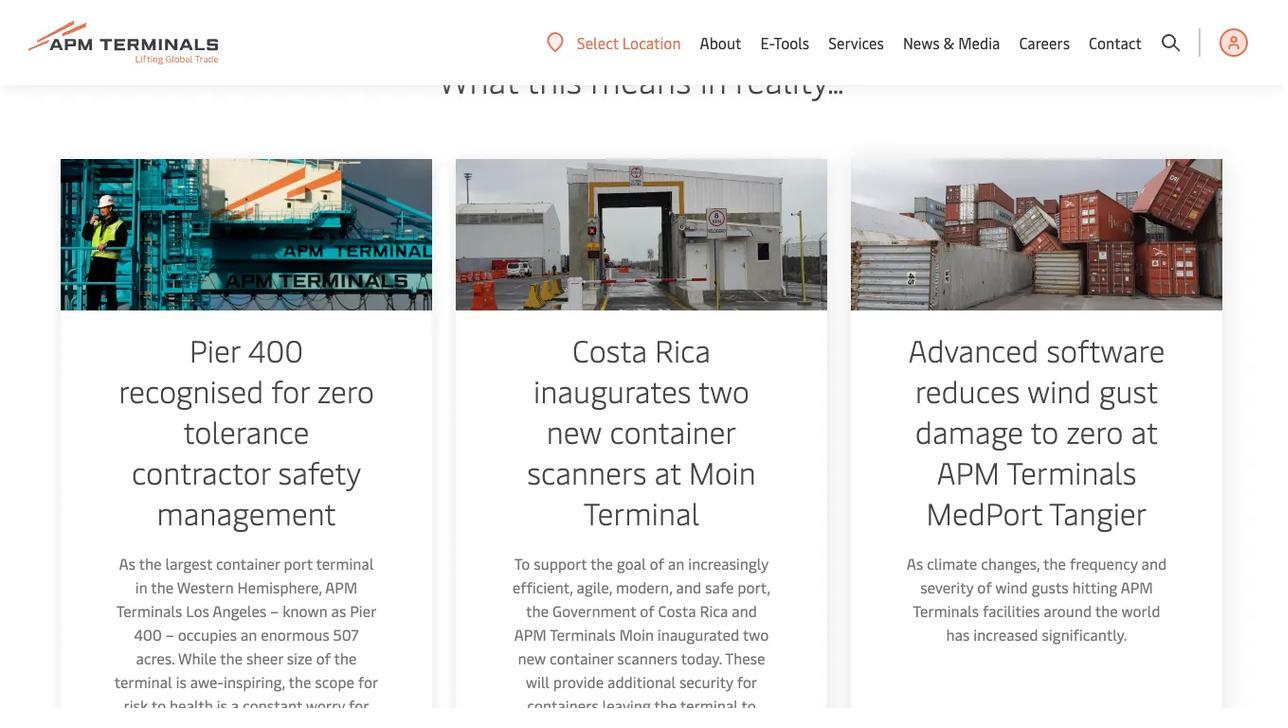 Task type: locate. For each thing, give the bounding box(es) containing it.
an down angeles
[[241, 625, 257, 645]]

1 horizontal spatial at
[[1131, 411, 1158, 452]]

1 vertical spatial costa
[[658, 601, 696, 622]]

container up hemisphere,
[[216, 554, 280, 574]]

507
[[333, 625, 359, 645]]

two
[[698, 371, 750, 411], [743, 625, 769, 645]]

to right the damage on the right bottom of the page
[[1031, 411, 1059, 452]]

1 as from the left
[[119, 554, 136, 574]]

terminal right port
[[316, 554, 374, 574]]

scanner moin 2023 image
[[456, 159, 827, 311]]

400 up acres.
[[134, 625, 162, 645]]

1 vertical spatial to
[[151, 696, 166, 709]]

to
[[1031, 411, 1059, 452], [151, 696, 166, 709]]

0 horizontal spatial 400
[[134, 625, 162, 645]]

apm inside to support the goal of an increasingly efficient, agile, modern, and safe port, the government of costa rica and apm terminals moin inaugurated two new container scanners today. these will provide additional security for containers leaving the termi
[[514, 625, 547, 645]]

container inside costa rica inaugurates two new container scanners at moin terminal
[[610, 411, 737, 452]]

provide
[[553, 672, 604, 693]]

occupies
[[178, 625, 237, 645]]

0 vertical spatial two
[[698, 371, 750, 411]]

0 horizontal spatial as
[[119, 554, 136, 574]]

an inside to support the goal of an increasingly efficient, agile, modern, and safe port, the government of costa rica and apm terminals moin inaugurated two new container scanners today. these will provide additional security for containers leaving the termi
[[668, 554, 684, 574]]

0 vertical spatial an
[[668, 554, 684, 574]]

as inside as climate changes, the frequency and severity of wind gusts hitting apm terminals facilities around the world has increased significantly.
[[907, 554, 923, 574]]

0 vertical spatial pier
[[189, 330, 240, 371]]

port
[[284, 554, 313, 574]]

1 horizontal spatial as
[[907, 554, 923, 574]]

and down "port,"
[[732, 601, 757, 622]]

400 inside as the largest container port terminal in the western hemisphere, apm terminals los angeles – known as pier 400 – occupies an enormous 507 acres. while the sheer size of the terminal is awe-inspiring, the scope for risk to health is a constant wor
[[134, 625, 162, 645]]

safety
[[278, 452, 361, 493]]

the down the efficient,
[[526, 601, 549, 622]]

rica
[[655, 330, 711, 371], [700, 601, 728, 622]]

apm up as
[[325, 578, 357, 598]]

and inside as climate changes, the frequency and severity of wind gusts hitting apm terminals facilities around the world has increased significantly.
[[1141, 554, 1167, 574]]

an inside as the largest container port terminal in the western hemisphere, apm terminals los angeles – known as pier 400 – occupies an enormous 507 acres. while the sheer size of the terminal is awe-inspiring, the scope for risk to health is a constant wor
[[241, 625, 257, 645]]

scope
[[315, 672, 354, 693]]

2 vertical spatial and
[[732, 601, 757, 622]]

and left safe
[[676, 578, 701, 598]]

2 horizontal spatial for
[[737, 672, 757, 693]]

0 vertical spatial and
[[1141, 554, 1167, 574]]

news & media button
[[903, 0, 1000, 85]]

terminals inside to support the goal of an increasingly efficient, agile, modern, and safe port, the government of costa rica and apm terminals moin inaugurated two new container scanners today. these will provide additional security for containers leaving the termi
[[550, 625, 616, 645]]

of right goal
[[650, 554, 664, 574]]

as
[[119, 554, 136, 574], [907, 554, 923, 574]]

container up terminal
[[610, 411, 737, 452]]

has
[[946, 625, 970, 645]]

as left largest
[[119, 554, 136, 574]]

an up modern,
[[668, 554, 684, 574]]

enormous
[[261, 625, 329, 645]]

of down changes,
[[977, 578, 992, 598]]

0 vertical spatial costa
[[572, 330, 647, 371]]

container up the provide
[[550, 649, 614, 669]]

1 horizontal spatial terminal
[[316, 554, 374, 574]]

agile,
[[577, 578, 612, 598]]

0 vertical spatial container
[[610, 411, 737, 452]]

at
[[1131, 411, 1158, 452], [654, 452, 681, 493]]

1 vertical spatial new
[[518, 649, 546, 669]]

to support the goal of an increasingly efficient, agile, modern, and safe port, the government of costa rica and apm terminals moin inaugurated two new container scanners today. these will provide additional security for containers leaving the termi
[[513, 554, 771, 709]]

1 horizontal spatial zero
[[1066, 411, 1123, 452]]

as left climate
[[907, 554, 923, 574]]

– up acres.
[[166, 625, 174, 645]]

increasingly
[[688, 554, 769, 574]]

of
[[650, 554, 664, 574], [977, 578, 992, 598], [640, 601, 654, 622], [316, 649, 331, 669]]

contact
[[1089, 32, 1142, 53]]

port,
[[738, 578, 771, 598]]

news
[[903, 32, 940, 53]]

new inside costa rica inaugurates two new container scanners at moin terminal
[[546, 411, 602, 452]]

terminal
[[316, 554, 374, 574], [114, 672, 172, 693]]

damage
[[915, 411, 1023, 452]]

1 horizontal spatial 400
[[248, 330, 303, 371]]

scanners down inaugurates
[[527, 452, 647, 493]]

scanners inside costa rica inaugurates two new container scanners at moin terminal
[[527, 452, 647, 493]]

inspiring,
[[224, 672, 285, 693]]

is
[[176, 672, 186, 693], [217, 696, 227, 709]]

moin
[[689, 452, 756, 493], [619, 625, 654, 645]]

of right size
[[316, 649, 331, 669]]

wind
[[1027, 371, 1091, 411], [995, 578, 1028, 598]]

moin up additional
[[619, 625, 654, 645]]

goal
[[617, 554, 646, 574]]

1 horizontal spatial costa
[[658, 601, 696, 622]]

these
[[725, 649, 765, 669]]

0 horizontal spatial is
[[176, 672, 186, 693]]

zero up tangier
[[1066, 411, 1123, 452]]

the up "agile,"
[[590, 554, 613, 574]]

scanners inside to support the goal of an increasingly efficient, agile, modern, and safe port, the government of costa rica and apm terminals moin inaugurated two new container scanners today. these will provide additional security for containers leaving the termi
[[617, 649, 678, 669]]

and
[[1141, 554, 1167, 574], [676, 578, 701, 598], [732, 601, 757, 622]]

for down these
[[737, 672, 757, 693]]

costa
[[572, 330, 647, 371], [658, 601, 696, 622]]

scanners up additional
[[617, 649, 678, 669]]

0 horizontal spatial moin
[[619, 625, 654, 645]]

0 horizontal spatial –
[[166, 625, 174, 645]]

0 horizontal spatial and
[[676, 578, 701, 598]]

1 vertical spatial two
[[743, 625, 769, 645]]

what this means in reality…
[[439, 56, 844, 102]]

select
[[577, 32, 619, 53]]

to right risk
[[151, 696, 166, 709]]

1 vertical spatial pier
[[350, 601, 376, 622]]

rica inside to support the goal of an increasingly efficient, agile, modern, and safe port, the government of costa rica and apm terminals moin inaugurated two new container scanners today. these will provide additional security for containers leaving the termi
[[700, 601, 728, 622]]

recognised
[[119, 371, 264, 411]]

0 horizontal spatial in
[[135, 578, 147, 598]]

inaugurated
[[658, 625, 739, 645]]

scanners
[[527, 452, 647, 493], [617, 649, 678, 669]]

zero inside advanced software reduces wind gust damage to zero at apm terminals medport tangier
[[1066, 411, 1123, 452]]

0 horizontal spatial zero
[[317, 371, 374, 411]]

0 vertical spatial in
[[700, 56, 727, 102]]

apm down reduces
[[937, 452, 1000, 493]]

to inside as the largest container port terminal in the western hemisphere, apm terminals los angeles – known as pier 400 – occupies an enormous 507 acres. while the sheer size of the terminal is awe-inspiring, the scope for risk to health is a constant wor
[[151, 696, 166, 709]]

0 vertical spatial wind
[[1027, 371, 1091, 411]]

1 horizontal spatial –
[[270, 601, 279, 622]]

the down size
[[289, 672, 311, 693]]

terminals inside as climate changes, the frequency and severity of wind gusts hitting apm terminals facilities around the world has increased significantly.
[[913, 601, 979, 622]]

1 vertical spatial moin
[[619, 625, 654, 645]]

1 vertical spatial terminal
[[114, 672, 172, 693]]

0 horizontal spatial pier
[[189, 330, 240, 371]]

zero up safety
[[317, 371, 374, 411]]

0 horizontal spatial for
[[271, 371, 310, 411]]

&
[[943, 32, 955, 53]]

1 horizontal spatial pier
[[350, 601, 376, 622]]

containers
[[527, 696, 599, 709]]

1 vertical spatial in
[[135, 578, 147, 598]]

moin up increasingly
[[689, 452, 756, 493]]

1 horizontal spatial to
[[1031, 411, 1059, 452]]

medport
[[926, 493, 1042, 534]]

container
[[610, 411, 737, 452], [216, 554, 280, 574], [550, 649, 614, 669]]

is left a
[[217, 696, 227, 709]]

0 vertical spatial scanners
[[527, 452, 647, 493]]

1 horizontal spatial is
[[217, 696, 227, 709]]

apm up will
[[514, 625, 547, 645]]

the down largest
[[151, 578, 174, 598]]

0 vertical spatial to
[[1031, 411, 1059, 452]]

for inside as the largest container port terminal in the western hemisphere, apm terminals los angeles – known as pier 400 – occupies an enormous 507 acres. while the sheer size of the terminal is awe-inspiring, the scope for risk to health is a constant wor
[[358, 672, 378, 693]]

1 vertical spatial is
[[217, 696, 227, 709]]

and up world
[[1141, 554, 1167, 574]]

0 horizontal spatial at
[[654, 452, 681, 493]]

terminal up risk
[[114, 672, 172, 693]]

1 horizontal spatial for
[[358, 672, 378, 693]]

angeles
[[213, 601, 267, 622]]

pier right as
[[350, 601, 376, 622]]

the
[[139, 554, 162, 574], [590, 554, 613, 574], [1043, 554, 1066, 574], [151, 578, 174, 598], [526, 601, 549, 622], [1095, 601, 1118, 622], [220, 649, 243, 669], [334, 649, 357, 669], [289, 672, 311, 693], [654, 696, 677, 709]]

facilities
[[983, 601, 1040, 622]]

as inside as the largest container port terminal in the western hemisphere, apm terminals los angeles – known as pier 400 – occupies an enormous 507 acres. while the sheer size of the terminal is awe-inspiring, the scope for risk to health is a constant wor
[[119, 554, 136, 574]]

apm
[[937, 452, 1000, 493], [325, 578, 357, 598], [1121, 578, 1153, 598], [514, 625, 547, 645]]

0 vertical spatial is
[[176, 672, 186, 693]]

0 horizontal spatial costa
[[572, 330, 647, 371]]

1 vertical spatial wind
[[995, 578, 1028, 598]]

2 vertical spatial container
[[550, 649, 614, 669]]

1 horizontal spatial and
[[732, 601, 757, 622]]

pier inside as the largest container port terminal in the western hemisphere, apm terminals los angeles – known as pier 400 – occupies an enormous 507 acres. while the sheer size of the terminal is awe-inspiring, the scope for risk to health is a constant wor
[[350, 601, 376, 622]]

apm up world
[[1121, 578, 1153, 598]]

reduces
[[915, 371, 1020, 411]]

wind up facilities
[[995, 578, 1028, 598]]

0 horizontal spatial to
[[151, 696, 166, 709]]

1 vertical spatial 400
[[134, 625, 162, 645]]

1 vertical spatial scanners
[[617, 649, 678, 669]]

a
[[231, 696, 239, 709]]

tangier
[[1049, 493, 1147, 534]]

1 vertical spatial an
[[241, 625, 257, 645]]

1 vertical spatial container
[[216, 554, 280, 574]]

awe-
[[190, 672, 224, 693]]

for
[[271, 371, 310, 411], [358, 672, 378, 693], [737, 672, 757, 693]]

2 as from the left
[[907, 554, 923, 574]]

0 vertical spatial moin
[[689, 452, 756, 493]]

terminals inside as the largest container port terminal in the western hemisphere, apm terminals los angeles – known as pier 400 – occupies an enormous 507 acres. while the sheer size of the terminal is awe-inspiring, the scope for risk to health is a constant wor
[[116, 601, 182, 622]]

apm inside as the largest container port terminal in the western hemisphere, apm terminals los angeles – known as pier 400 – occupies an enormous 507 acres. while the sheer size of the terminal is awe-inspiring, the scope for risk to health is a constant wor
[[325, 578, 357, 598]]

location
[[622, 32, 681, 53]]

0 vertical spatial new
[[546, 411, 602, 452]]

at inside costa rica inaugurates two new container scanners at moin terminal
[[654, 452, 681, 493]]

government
[[552, 601, 636, 622]]

for inside pier 400 recognised for zero tolerance contractor safety management
[[271, 371, 310, 411]]

world
[[1121, 601, 1160, 622]]

pier
[[189, 330, 240, 371], [350, 601, 376, 622]]

– down hemisphere,
[[270, 601, 279, 622]]

1 vertical spatial rica
[[700, 601, 728, 622]]

an
[[668, 554, 684, 574], [241, 625, 257, 645]]

0 vertical spatial 400
[[248, 330, 303, 371]]

0 vertical spatial rica
[[655, 330, 711, 371]]

for up safety
[[271, 371, 310, 411]]

wind left 'gust'
[[1027, 371, 1091, 411]]

pier up tolerance on the left
[[189, 330, 240, 371]]

in left western
[[135, 578, 147, 598]]

costa rica inaugurates two new container scanners at moin terminal
[[527, 330, 756, 534]]

in down about
[[700, 56, 727, 102]]

is up health
[[176, 672, 186, 693]]

careers button
[[1019, 0, 1070, 85]]

modern,
[[616, 578, 672, 598]]

select location
[[577, 32, 681, 53]]

for right the "scope"
[[358, 672, 378, 693]]

new inside to support the goal of an increasingly efficient, agile, modern, and safe port, the government of costa rica and apm terminals moin inaugurated two new container scanners today. these will provide additional security for containers leaving the termi
[[518, 649, 546, 669]]

rica inside costa rica inaugurates two new container scanners at moin terminal
[[655, 330, 711, 371]]

400 up tolerance on the left
[[248, 330, 303, 371]]

of inside as the largest container port terminal in the western hemisphere, apm terminals los angeles – known as pier 400 – occupies an enormous 507 acres. while the sheer size of the terminal is awe-inspiring, the scope for risk to health is a constant wor
[[316, 649, 331, 669]]

2 horizontal spatial and
[[1141, 554, 1167, 574]]

zero
[[317, 371, 374, 411], [1066, 411, 1123, 452]]

0 horizontal spatial an
[[241, 625, 257, 645]]

1 horizontal spatial an
[[668, 554, 684, 574]]

1 horizontal spatial moin
[[689, 452, 756, 493]]



Task type: vqa. For each thing, say whether or not it's contained in the screenshot.
topmost account
no



Task type: describe. For each thing, give the bounding box(es) containing it.
support
[[534, 554, 587, 574]]

the up inspiring,
[[220, 649, 243, 669]]

size
[[287, 649, 312, 669]]

what
[[439, 56, 518, 102]]

moin inside costa rica inaugurates two new container scanners at moin terminal
[[689, 452, 756, 493]]

this
[[526, 56, 582, 102]]

at inside advanced software reduces wind gust damage to zero at apm terminals medport tangier
[[1131, 411, 1158, 452]]

as climate changes, the frequency and severity of wind gusts hitting apm terminals facilities around the world has increased significantly.
[[907, 554, 1167, 645]]

reality…
[[735, 56, 844, 102]]

to
[[514, 554, 530, 574]]

in inside as the largest container port terminal in the western hemisphere, apm terminals los angeles – known as pier 400 – occupies an enormous 507 acres. while the sheer size of the terminal is awe-inspiring, the scope for risk to health is a constant wor
[[135, 578, 147, 598]]

as for advanced software reduces wind gust damage to zero at apm terminals medport tangier
[[907, 554, 923, 574]]

as for pier 400 recognised for zero tolerance contractor safety management
[[119, 554, 136, 574]]

about button
[[700, 0, 741, 85]]

select location button
[[547, 32, 681, 53]]

terminal
[[583, 493, 700, 534]]

contractor
[[132, 452, 270, 493]]

apm inside advanced software reduces wind gust damage to zero at apm terminals medport tangier
[[937, 452, 1000, 493]]

as
[[331, 601, 346, 622]]

advanced software reduces wind gust damage to zero at apm terminals medport tangier
[[908, 330, 1165, 534]]

wind inside as climate changes, the frequency and severity of wind gusts hitting apm terminals facilities around the world has increased significantly.
[[995, 578, 1028, 598]]

known
[[282, 601, 328, 622]]

services button
[[828, 0, 884, 85]]

gust
[[1099, 371, 1158, 411]]

means
[[590, 56, 691, 102]]

to inside advanced software reduces wind gust damage to zero at apm terminals medport tangier
[[1031, 411, 1059, 452]]

terminals inside advanced software reduces wind gust damage to zero at apm terminals medport tangier
[[1007, 452, 1137, 493]]

the left largest
[[139, 554, 162, 574]]

increased
[[973, 625, 1038, 645]]

today.
[[681, 649, 722, 669]]

for inside to support the goal of an increasingly efficient, agile, modern, and safe port, the government of costa rica and apm terminals moin inaugurated two new container scanners today. these will provide additional security for containers leaving the termi
[[737, 672, 757, 693]]

acres.
[[136, 649, 175, 669]]

pier inside pier 400 recognised for zero tolerance contractor safety management
[[189, 330, 240, 371]]

costa inside costa rica inaugurates two new container scanners at moin terminal
[[572, 330, 647, 371]]

0 vertical spatial –
[[270, 601, 279, 622]]

risk
[[124, 696, 148, 709]]

apm inside as climate changes, the frequency and severity of wind gusts hitting apm terminals facilities around the world has increased significantly.
[[1121, 578, 1153, 598]]

los
[[186, 601, 209, 622]]

zero inside pier 400 recognised for zero tolerance contractor safety management
[[317, 371, 374, 411]]

costa inside to support the goal of an increasingly efficient, agile, modern, and safe port, the government of costa rica and apm terminals moin inaugurated two new container scanners today. these will provide additional security for containers leaving the termi
[[658, 601, 696, 622]]

e-tools
[[760, 32, 809, 53]]

the down additional
[[654, 696, 677, 709]]

news & media
[[903, 32, 1000, 53]]

constant
[[243, 696, 302, 709]]

pier 400 recognised for zero tolerance contractor safety management
[[119, 330, 374, 534]]

will
[[526, 672, 550, 693]]

western
[[177, 578, 234, 598]]

1 vertical spatial and
[[676, 578, 701, 598]]

software
[[1046, 330, 1165, 371]]

additional
[[607, 672, 676, 693]]

the down 507
[[334, 649, 357, 669]]

efficient,
[[513, 578, 573, 598]]

security
[[679, 672, 733, 693]]

advanced
[[908, 330, 1039, 371]]

of down modern,
[[640, 601, 654, 622]]

management
[[157, 493, 336, 534]]

0 vertical spatial terminal
[[316, 554, 374, 574]]

safe
[[705, 578, 734, 598]]

the up gusts
[[1043, 554, 1066, 574]]

gusts
[[1032, 578, 1069, 598]]

of inside as climate changes, the frequency and severity of wind gusts hitting apm terminals facilities around the world has increased significantly.
[[977, 578, 992, 598]]

container inside to support the goal of an increasingly efficient, agile, modern, and safe port, the government of costa rica and apm terminals moin inaugurated two new container scanners today. these will provide additional security for containers leaving the termi
[[550, 649, 614, 669]]

significantly.
[[1042, 625, 1127, 645]]

climate
[[927, 554, 977, 574]]

careers
[[1019, 32, 1070, 53]]

two inside to support the goal of an increasingly efficient, agile, modern, and safe port, the government of costa rica and apm terminals moin inaugurated two new container scanners today. these will provide additional security for containers leaving the termi
[[743, 625, 769, 645]]

hitting
[[1072, 578, 1117, 598]]

220902 wind resilance tool image
[[851, 159, 1222, 311]]

contact button
[[1089, 0, 1142, 85]]

400 inside pier 400 recognised for zero tolerance contractor safety management
[[248, 330, 303, 371]]

leaving
[[602, 696, 651, 709]]

inaugurates
[[534, 371, 691, 411]]

tolerance
[[183, 411, 309, 452]]

la-our team image
[[61, 159, 432, 311]]

health
[[170, 696, 213, 709]]

moin inside to support the goal of an increasingly efficient, agile, modern, and safe port, the government of costa rica and apm terminals moin inaugurated two new container scanners today. these will provide additional security for containers leaving the termi
[[619, 625, 654, 645]]

about
[[700, 32, 741, 53]]

two inside costa rica inaugurates two new container scanners at moin terminal
[[698, 371, 750, 411]]

the down hitting
[[1095, 601, 1118, 622]]

largest
[[165, 554, 212, 574]]

as the largest container port terminal in the western hemisphere, apm terminals los angeles – known as pier 400 – occupies an enormous 507 acres. while the sheer size of the terminal is awe-inspiring, the scope for risk to health is a constant wor
[[114, 554, 378, 709]]

1 vertical spatial –
[[166, 625, 174, 645]]

media
[[958, 32, 1000, 53]]

services
[[828, 32, 884, 53]]

tools
[[774, 32, 809, 53]]

hemisphere,
[[237, 578, 322, 598]]

frequency
[[1070, 554, 1138, 574]]

1 horizontal spatial in
[[700, 56, 727, 102]]

sheer
[[246, 649, 283, 669]]

around
[[1044, 601, 1092, 622]]

e-
[[760, 32, 774, 53]]

while
[[178, 649, 217, 669]]

e-tools button
[[760, 0, 809, 85]]

container inside as the largest container port terminal in the western hemisphere, apm terminals los angeles – known as pier 400 – occupies an enormous 507 acres. while the sheer size of the terminal is awe-inspiring, the scope for risk to health is a constant wor
[[216, 554, 280, 574]]

severity
[[920, 578, 974, 598]]

changes,
[[981, 554, 1040, 574]]

0 horizontal spatial terminal
[[114, 672, 172, 693]]

wind inside advanced software reduces wind gust damage to zero at apm terminals medport tangier
[[1027, 371, 1091, 411]]



